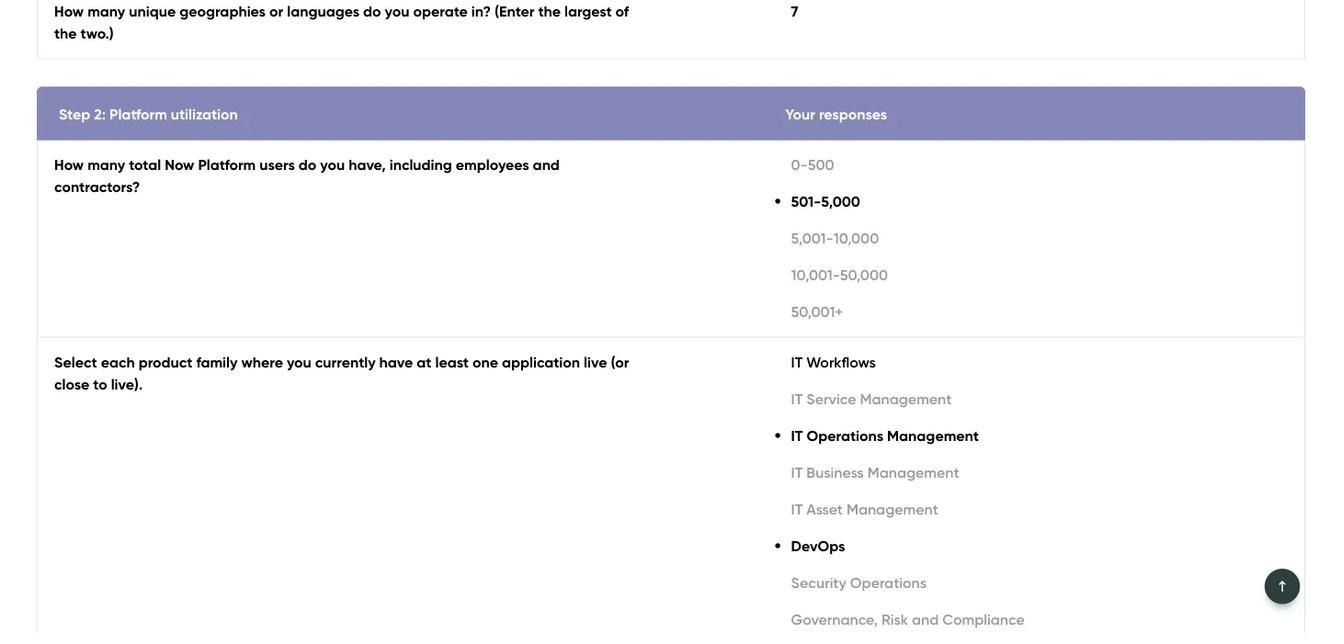 Task type: vqa. For each thing, say whether or not it's contained in the screenshot.
Services link
yes



Task type: locate. For each thing, give the bounding box(es) containing it.
each
[[101, 353, 135, 371]]

it left asset
[[791, 501, 803, 518]]

1 horizontal spatial team
[[1246, 201, 1342, 256]]

1 horizontal spatial do
[[363, 2, 381, 20]]

1 horizontal spatial get
[[806, 76, 832, 94]]

how for how many total now platform users do you have, including employees and contractors?
[[54, 156, 84, 174]]

governance,
[[791, 611, 878, 629]]

and inside your servicenow® platform team establishes, maintains, and extends serviceno
[[1192, 345, 1219, 362]]

1 vertical spatial how
[[54, 156, 84, 174]]

live
[[584, 353, 607, 371]]

how inside how many total now platform users do you have, including employees and contractors?
[[54, 156, 84, 174]]

the inside use the platform team estimator to find out how many people you need to build
[[840, 433, 862, 451]]

1 it from the top
[[791, 353, 803, 371]]

3 it from the top
[[791, 427, 803, 445]]

it left the workflows
[[791, 353, 803, 371]]

management up it business management
[[887, 427, 979, 445]]

0 horizontal spatial team
[[926, 433, 963, 451]]

many for total
[[87, 156, 125, 174]]

500
[[808, 156, 834, 174]]

servicenow up 50,000
[[811, 201, 1051, 256]]

0 vertical spatial team
[[1246, 201, 1342, 256]]

2 horizontal spatial the
[[840, 433, 862, 451]]

devops
[[791, 537, 845, 555]]

0 horizontal spatial do
[[299, 156, 317, 174]]

0 horizontal spatial get
[[37, 76, 62, 94]]

0 vertical spatial operations
[[807, 427, 884, 445]]

get for get started
[[37, 76, 62, 94]]

5,001-10,000
[[791, 229, 879, 247]]

it
[[791, 353, 803, 371], [791, 390, 803, 408], [791, 427, 803, 445], [791, 464, 803, 482], [791, 501, 803, 518]]

2 vertical spatial the
[[840, 433, 862, 451]]

how for how many unique geographies or languages do you operate in? (enter the largest of the two.)
[[54, 2, 84, 20]]

your up 0-
[[785, 105, 815, 123]]

security operations
[[791, 574, 927, 592]]

it left business
[[791, 464, 803, 482]]

do inside how many total now platform users do you have, including employees and contractors?
[[299, 156, 317, 174]]

1 vertical spatial the
[[54, 24, 77, 42]]

do for users
[[299, 156, 317, 174]]

get up step
[[37, 76, 62, 94]]

largest
[[564, 2, 612, 20]]

do right users
[[299, 156, 317, 174]]

team
[[999, 345, 1035, 362]]

do right languages
[[363, 2, 381, 20]]

currently
[[315, 353, 376, 371]]

get support
[[806, 76, 890, 94]]

need
[[1259, 433, 1293, 451]]

events and webinars link
[[519, 67, 660, 104]]

2 vertical spatial many
[[1138, 433, 1175, 451]]

your inside your servicenow® platform team establishes, maintains, and extends serviceno
[[811, 345, 840, 362]]

0 vertical spatial the
[[538, 2, 561, 20]]

in?
[[471, 2, 491, 20]]

many up two.)
[[87, 2, 125, 20]]

many up contractors?
[[87, 156, 125, 174]]

have
[[379, 353, 413, 371]]

where
[[241, 353, 283, 371]]

and right risk
[[912, 611, 939, 629]]

and
[[365, 76, 392, 94], [566, 76, 593, 94], [533, 156, 560, 174], [1192, 345, 1219, 362], [912, 611, 939, 629]]

(or
[[611, 353, 629, 371]]

many inside how many total now platform users do you have, including employees and contractors?
[[87, 156, 125, 174]]

you inside use the platform team estimator to find out how many people you need to build
[[1231, 433, 1255, 451]]

do inside how many unique geographies or languages do you operate in? (enter the largest of the two.)
[[363, 2, 381, 20]]

serviceno
[[1280, 345, 1342, 362]]

estimator up servicenow®
[[811, 259, 1005, 313]]

5,000
[[821, 193, 860, 211]]

and right the employees
[[533, 156, 560, 174]]

employees
[[456, 156, 529, 174]]

team inside use the platform team estimator to find out how many people you need to build
[[926, 433, 963, 451]]

1 vertical spatial servicenow
[[811, 201, 1051, 256]]

you left have, at top left
[[320, 156, 345, 174]]

2 how from the top
[[54, 156, 84, 174]]

and right events
[[566, 76, 593, 94]]

get
[[37, 76, 62, 94], [806, 76, 832, 94]]

your
[[785, 105, 815, 123], [811, 345, 840, 362]]

all servicenow sites
[[935, 76, 1069, 94]]

0 vertical spatial many
[[87, 2, 125, 20]]

it asset management
[[791, 501, 938, 518]]

do
[[363, 2, 381, 20], [299, 156, 317, 174]]

and right tools
[[365, 76, 392, 94]]

get for get support
[[806, 76, 832, 94]]

0 vertical spatial how
[[54, 2, 84, 20]]

1 get from the left
[[37, 76, 62, 94]]

use the platform team estimator to find out how many people you need to build
[[811, 433, 1342, 473]]

5,001-
[[791, 229, 834, 247]]

management
[[860, 390, 952, 408], [887, 427, 979, 445], [868, 464, 959, 482], [847, 501, 938, 518]]

many inside use the platform team estimator to find out how many people you need to build
[[1138, 433, 1175, 451]]

the
[[538, 2, 561, 20], [54, 24, 77, 42], [840, 433, 862, 451]]

your for your servicenow® platform team establishes, maintains, and extends serviceno
[[811, 345, 840, 362]]

many right how
[[1138, 433, 1175, 451]]

1 vertical spatial many
[[87, 156, 125, 174]]

operations
[[807, 427, 884, 445], [850, 574, 927, 592]]

total
[[129, 156, 161, 174]]

management for it asset management
[[847, 501, 938, 518]]

0 vertical spatial your
[[785, 105, 815, 123]]

10,000
[[834, 229, 879, 247]]

step
[[59, 105, 90, 123]]

get up the your responses
[[806, 76, 832, 94]]

asset
[[807, 501, 843, 518]]

get started
[[37, 76, 116, 94]]

have,
[[349, 156, 386, 174]]

management up it operations management at the bottom of the page
[[860, 390, 952, 408]]

and left extends
[[1192, 345, 1219, 362]]

it for it workflows
[[791, 353, 803, 371]]

management down it operations management at the bottom of the page
[[868, 464, 959, 482]]

management down it business management
[[847, 501, 938, 518]]

estimator inside servicenow platform team estimator
[[811, 259, 1005, 313]]

how
[[1106, 433, 1134, 451]]

you left 'operate'
[[385, 2, 410, 20]]

compliance
[[943, 611, 1025, 629]]

team inside servicenow platform team estimator
[[1246, 201, 1342, 256]]

the right the use at the right of the page
[[840, 433, 862, 451]]

you right where at left
[[287, 353, 311, 371]]

workflows
[[807, 353, 876, 371]]

5 it from the top
[[791, 501, 803, 518]]

you left need
[[1231, 433, 1255, 451]]

1 vertical spatial estimator
[[966, 433, 1030, 451]]

2 get from the left
[[806, 76, 832, 94]]

it left service
[[791, 390, 803, 408]]

estimator left find
[[966, 433, 1030, 451]]

1 vertical spatial your
[[811, 345, 840, 362]]

to left build at right
[[1297, 433, 1311, 451]]

leading practices
[[162, 76, 282, 94]]

to
[[93, 376, 107, 393], [1033, 433, 1047, 451], [1297, 433, 1311, 451]]

find
[[1051, 433, 1076, 451]]

it left the use at the right of the page
[[791, 427, 803, 445]]

0 vertical spatial do
[[363, 2, 381, 20]]

estimator inside use the platform team estimator to find out how many people you need to build
[[966, 433, 1030, 451]]

0 horizontal spatial the
[[54, 24, 77, 42]]

close
[[54, 376, 89, 393]]

1 vertical spatial do
[[299, 156, 317, 174]]

how up two.)
[[54, 2, 84, 20]]

utilization
[[171, 105, 238, 123]]

one
[[472, 353, 498, 371]]

4 it from the top
[[791, 464, 803, 482]]

to left live). at the bottom left of page
[[93, 376, 107, 393]]

0 vertical spatial estimator
[[811, 259, 1005, 313]]

webinars
[[596, 76, 660, 94]]

how many unique geographies or languages do you operate in? (enter the largest of the two.)
[[54, 2, 629, 42]]

all servicenow sites link
[[935, 67, 1069, 104]]

get started link
[[37, 67, 116, 104]]

0 horizontal spatial to
[[93, 376, 107, 393]]

many inside how many unique geographies or languages do you operate in? (enter the largest of the two.)
[[87, 2, 125, 20]]

servicenow right 'all'
[[954, 76, 1033, 94]]

1 vertical spatial operations
[[850, 574, 927, 592]]

operations for it
[[807, 427, 884, 445]]

platform inside how many total now platform users do you have, including employees and contractors?
[[198, 156, 256, 174]]

platform
[[109, 105, 167, 123], [198, 156, 256, 174], [1062, 201, 1235, 256], [866, 433, 922, 451]]

how inside how many unique geographies or languages do you operate in? (enter the largest of the two.)
[[54, 2, 84, 20]]

to left find
[[1033, 433, 1047, 451]]

out
[[1080, 433, 1102, 451]]

how up contractors?
[[54, 156, 84, 174]]

1 vertical spatial team
[[926, 433, 963, 451]]

your down 50,001+
[[811, 345, 840, 362]]

the left two.)
[[54, 24, 77, 42]]

your for your responses
[[785, 105, 815, 123]]

operations up business
[[807, 427, 884, 445]]

the right the (enter
[[538, 2, 561, 20]]

1 how from the top
[[54, 2, 84, 20]]

7
[[791, 2, 798, 20]]

practices
[[220, 76, 282, 94]]

management for it operations management
[[887, 427, 979, 445]]

how
[[54, 2, 84, 20], [54, 156, 84, 174]]

50,001+
[[791, 303, 843, 321]]

extends
[[1223, 345, 1277, 362]]

2 it from the top
[[791, 390, 803, 408]]

operations up risk
[[850, 574, 927, 592]]

1 horizontal spatial to
[[1033, 433, 1047, 451]]

many
[[87, 2, 125, 20], [87, 156, 125, 174], [1138, 433, 1175, 451]]

how many total now platform users do you have, including employees and contractors?
[[54, 156, 560, 196]]

it workflows
[[791, 353, 876, 371]]

you inside how many total now platform users do you have, including employees and contractors?
[[320, 156, 345, 174]]



Task type: describe. For each thing, give the bounding box(es) containing it.
10,001-
[[791, 266, 840, 284]]

get support link
[[806, 67, 890, 104]]

0 vertical spatial servicenow
[[954, 76, 1033, 94]]

users
[[259, 156, 295, 174]]

platform inside use the platform team estimator to find out how many people you need to build
[[866, 433, 922, 451]]

application
[[502, 353, 580, 371]]

0-
[[791, 156, 808, 174]]

501-
[[791, 193, 821, 211]]

including
[[390, 156, 452, 174]]

it business management
[[791, 464, 959, 482]]

(enter
[[495, 2, 535, 20]]

least
[[435, 353, 469, 371]]

people
[[1179, 433, 1227, 451]]

it for it business management
[[791, 464, 803, 482]]

2:
[[94, 105, 106, 123]]

tools
[[328, 76, 362, 94]]

now
[[165, 156, 194, 174]]

family
[[196, 353, 238, 371]]

all
[[935, 76, 951, 94]]

your servicenow® platform team establishes, maintains, and extends serviceno
[[811, 345, 1342, 407]]

to inside select each product family where you currently have at least one application live (or close to live).
[[93, 376, 107, 393]]

governance, risk and compliance
[[791, 611, 1025, 629]]

10,001-50,000
[[791, 266, 888, 284]]

security
[[791, 574, 847, 592]]

servicenow inside servicenow platform team estimator
[[811, 201, 1051, 256]]

languages
[[287, 2, 360, 20]]

contractors?
[[54, 178, 140, 196]]

2 horizontal spatial to
[[1297, 433, 1311, 451]]

select
[[54, 353, 97, 371]]

management for it business management
[[868, 464, 959, 482]]

many for unique
[[87, 2, 125, 20]]

you inside select each product family where you currently have at least one application live (or close to live).
[[287, 353, 311, 371]]

your responses
[[785, 105, 887, 123]]

servicenow®
[[844, 345, 935, 362]]

platform inside servicenow platform team estimator
[[1062, 201, 1235, 256]]

servicenow platform team estimator
[[811, 201, 1342, 313]]

and inside how many total now platform users do you have, including employees and contractors?
[[533, 156, 560, 174]]

501-5,000
[[791, 193, 860, 211]]

service
[[807, 390, 856, 408]]

select each product family where you currently have at least one application live (or close to live).
[[54, 353, 629, 393]]

sites
[[1037, 76, 1069, 94]]

business
[[807, 464, 864, 482]]

step 2: platform utilization
[[59, 105, 238, 123]]

it service management
[[791, 390, 952, 408]]

do for languages
[[363, 2, 381, 20]]

support
[[835, 76, 890, 94]]

0-500
[[791, 156, 834, 174]]

tools and calculators link
[[328, 67, 473, 104]]

build
[[1315, 433, 1342, 451]]

unique
[[129, 2, 176, 20]]

50,000
[[840, 266, 888, 284]]

services
[[705, 76, 761, 94]]

leading
[[162, 76, 217, 94]]

product
[[139, 353, 193, 371]]

it operations management
[[791, 427, 979, 445]]

establishes,
[[1038, 345, 1116, 362]]

two.)
[[80, 24, 114, 42]]

management for it service management
[[860, 390, 952, 408]]

services link
[[705, 67, 761, 104]]

it for it operations management
[[791, 427, 803, 445]]

1 horizontal spatial the
[[538, 2, 561, 20]]

events
[[519, 76, 562, 94]]

live).
[[111, 376, 143, 393]]

it for it asset management
[[791, 501, 803, 518]]

started
[[66, 76, 116, 94]]

tools and calculators
[[328, 76, 473, 94]]

events and webinars
[[519, 76, 660, 94]]

you inside how many unique geographies or languages do you operate in? (enter the largest of the two.)
[[385, 2, 410, 20]]

of
[[616, 2, 629, 20]]

use
[[811, 433, 836, 451]]

operate
[[413, 2, 468, 20]]

risk
[[882, 611, 908, 629]]

it for it service management
[[791, 390, 803, 408]]

operations for security
[[850, 574, 927, 592]]

or
[[269, 2, 283, 20]]

maintains,
[[1120, 345, 1189, 362]]

leading practices link
[[162, 67, 282, 104]]

responses
[[819, 105, 887, 123]]

calculators
[[396, 76, 473, 94]]



